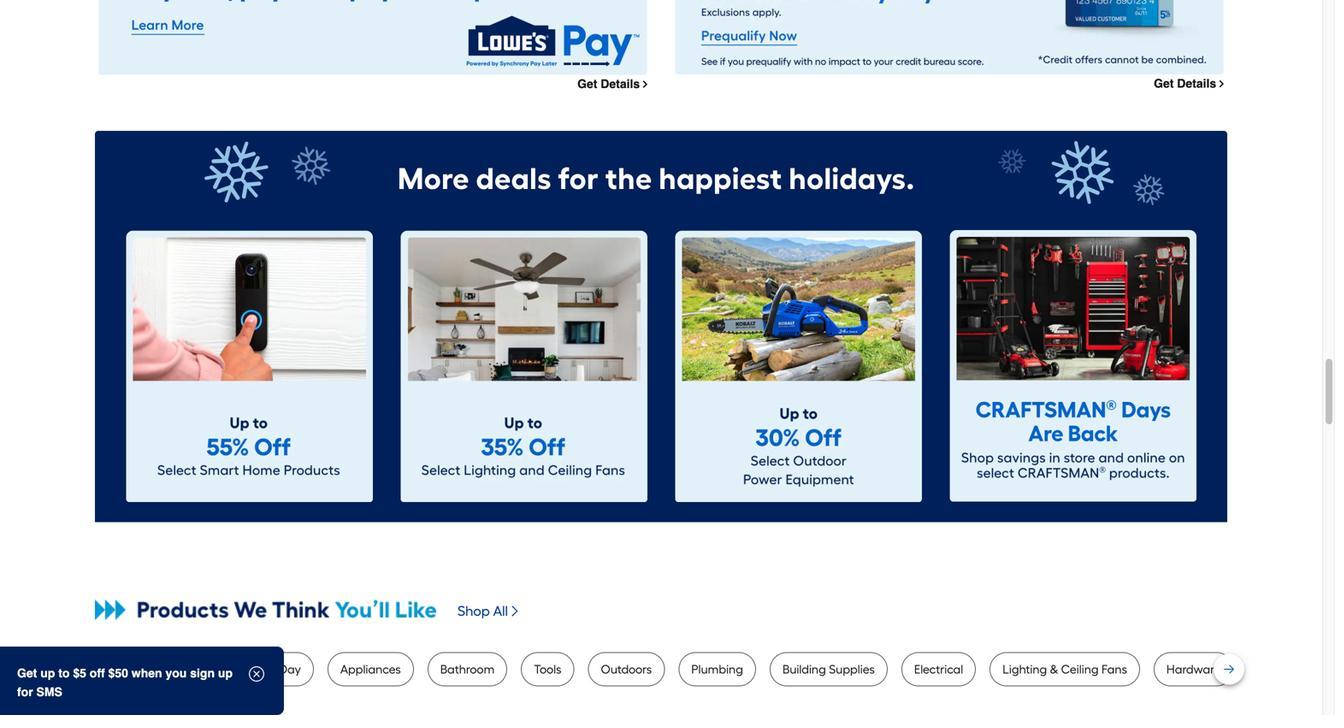 Task type: vqa. For each thing, say whether or not it's contained in the screenshot.
'Get Details' related to Lowe's Pay. Stretch your budget with our new buy now, pay later payment option. image
yes



Task type: locate. For each thing, give the bounding box(es) containing it.
get details button for the lowe's pay. stretch your budget with our new buy now, pay later payment option. "image" on the left
[[578, 77, 651, 91]]

0 horizontal spatial get details button
[[578, 77, 651, 91]]

up to 35 percent off select lighting and ceiling fans. image
[[400, 230, 648, 502]]

2 horizontal spatial get
[[1154, 77, 1174, 90]]

supplies
[[829, 662, 875, 677]]

get
[[1154, 77, 1174, 90], [578, 77, 598, 91], [17, 667, 37, 680]]

building supplies
[[783, 662, 875, 677]]

more deals for the happiest holidays. image
[[95, 131, 1228, 213]]

up to 55 percent off select smart home products. image
[[126, 230, 373, 502]]

1 horizontal spatial up
[[218, 667, 233, 680]]

lowe's pay. stretch your budget with our new buy now, pay later payment option. image
[[98, 0, 648, 75]]

get up to $5 off $50 when you sign up for sms
[[17, 667, 233, 699]]

0 horizontal spatial get details
[[578, 77, 640, 91]]

1 horizontal spatial details
[[1178, 77, 1217, 90]]

0 horizontal spatial up
[[40, 667, 55, 680]]

outdoors
[[601, 662, 652, 677]]

to
[[58, 667, 70, 680]]

day
[[279, 662, 301, 677]]

$50
[[108, 667, 128, 680]]

2 horizontal spatial chevron right image
[[1217, 78, 1228, 89]]

for
[[17, 685, 33, 699]]

1 horizontal spatial chevron right image
[[640, 79, 651, 90]]

plumbing
[[692, 662, 744, 677]]

chevron right image
[[1217, 78, 1228, 89], [640, 79, 651, 90], [508, 605, 522, 618]]

top picks
[[116, 662, 167, 677]]

off
[[90, 667, 105, 680]]

you have the advantage. 5 percent off every day. exclusions apply. image
[[675, 0, 1225, 74]]

up left to at the bottom of the page
[[40, 667, 55, 680]]

get details
[[1154, 77, 1217, 90], [578, 77, 640, 91]]

deals of the day
[[206, 662, 301, 677]]

shop
[[458, 603, 490, 620]]

tools
[[534, 662, 562, 677]]

up
[[40, 667, 55, 680], [218, 667, 233, 680]]

details
[[1178, 77, 1217, 90], [601, 77, 640, 91]]

1 up from the left
[[40, 667, 55, 680]]

chevron right image for the lowe's pay. stretch your budget with our new buy now, pay later payment option. "image" on the left
[[640, 79, 651, 90]]

0 horizontal spatial get
[[17, 667, 37, 680]]

0 horizontal spatial chevron right image
[[508, 605, 522, 618]]

1 horizontal spatial get details
[[1154, 77, 1217, 90]]

ceiling
[[1062, 662, 1099, 677]]

0 horizontal spatial details
[[601, 77, 640, 91]]

1 horizontal spatial get details button
[[1154, 77, 1228, 90]]

chevron right image inside 'shop all' 'link'
[[508, 605, 522, 618]]

1 horizontal spatial get
[[578, 77, 598, 91]]

up left of
[[218, 667, 233, 680]]

hardware
[[1167, 662, 1221, 677]]

get details button
[[1154, 77, 1228, 90], [578, 77, 651, 91]]

lighting
[[1003, 662, 1048, 677]]

get for the get details button associated with the you have the advantage. 5 percent off every day. exclusions apply. image
[[1154, 77, 1174, 90]]



Task type: describe. For each thing, give the bounding box(es) containing it.
sms
[[36, 685, 62, 699]]

$5
[[73, 667, 86, 680]]

picks
[[140, 662, 167, 677]]

bathroom
[[440, 662, 495, 677]]

top
[[116, 662, 137, 677]]

details for chevron right "image" related to the lowe's pay. stretch your budget with our new buy now, pay later payment option. "image" on the left
[[601, 77, 640, 91]]

lighting & ceiling fans
[[1003, 662, 1128, 677]]

you
[[166, 667, 187, 680]]

get details button for the you have the advantage. 5 percent off every day. exclusions apply. image
[[1154, 77, 1228, 90]]

of
[[239, 662, 253, 677]]

get inside get up to $5 off $50 when you sign up for sms
[[17, 667, 37, 680]]

2 up from the left
[[218, 667, 233, 680]]

when
[[132, 667, 162, 680]]

craftsman days are back. shop savings in store and online on select craftsman products. image
[[950, 230, 1197, 502]]

get for the lowe's pay. stretch your budget with our new buy now, pay later payment option. "image" on the left's the get details button
[[578, 77, 598, 91]]

fans
[[1102, 662, 1128, 677]]

shop all link
[[458, 594, 522, 629]]

deals
[[206, 662, 236, 677]]

get details for the you have the advantage. 5 percent off every day. exclusions apply. image
[[1154, 77, 1217, 90]]

the
[[256, 662, 277, 677]]

all
[[493, 603, 508, 620]]

appliances
[[340, 662, 401, 677]]

&
[[1050, 662, 1059, 677]]

building
[[783, 662, 826, 677]]

chevron right image for the you have the advantage. 5 percent off every day. exclusions apply. image
[[1217, 78, 1228, 89]]

up to 30 percent off select outdoor power equipment. image
[[675, 230, 922, 502]]

electrical
[[915, 662, 964, 677]]

sign
[[190, 667, 215, 680]]

details for the you have the advantage. 5 percent off every day. exclusions apply. image's chevron right "image"
[[1178, 77, 1217, 90]]

get details for the lowe's pay. stretch your budget with our new buy now, pay later payment option. "image" on the left
[[578, 77, 640, 91]]

shop all
[[458, 603, 508, 620]]



